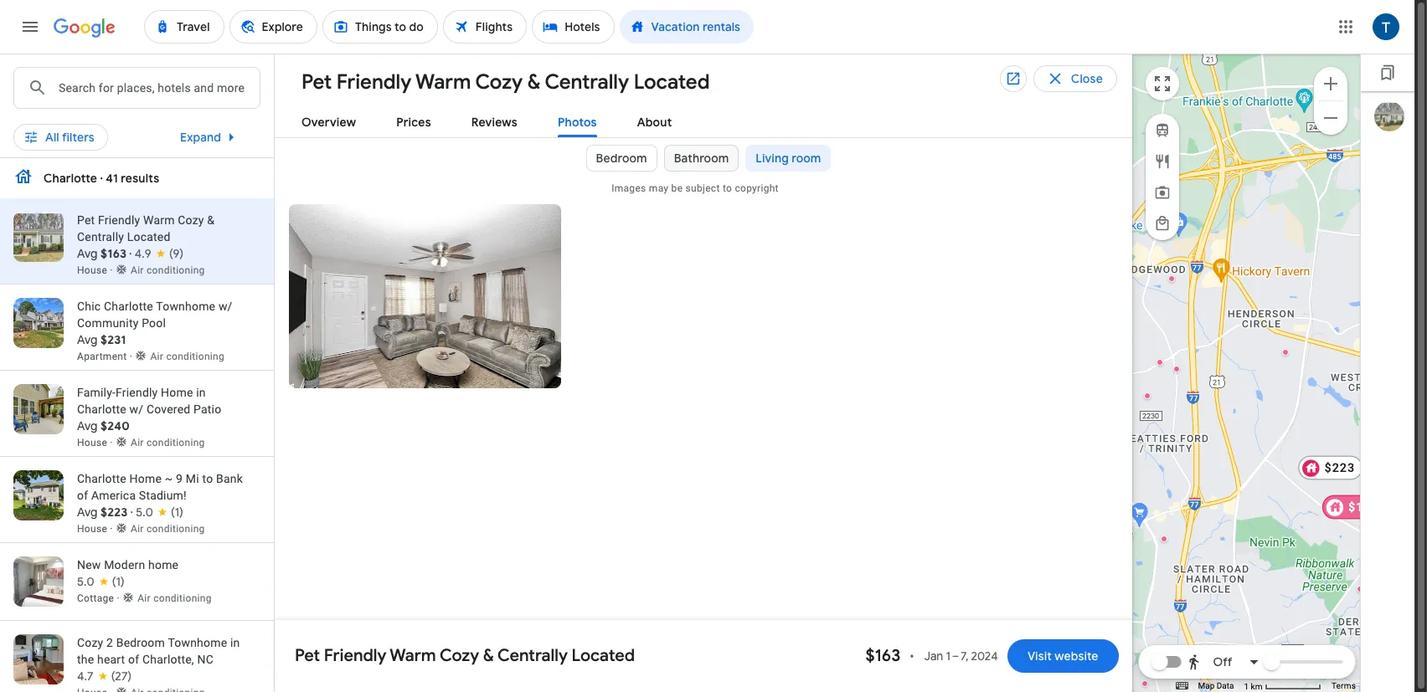 Task type: vqa. For each thing, say whether or not it's contained in the screenshot.
1 popup button in the left of the page
no



Task type: describe. For each thing, give the bounding box(es) containing it.
new
[[77, 559, 101, 572]]

0 vertical spatial 5 out of 5 stars from 1 reviews image
[[136, 504, 183, 521]]

$251 link
[[1298, 456, 1363, 480]]

•
[[910, 649, 914, 664]]

website
[[1055, 649, 1099, 664]]

2 vertical spatial located
[[572, 646, 635, 667]]

2 vertical spatial $163
[[866, 646, 901, 667]]

new modern home
[[77, 559, 179, 572]]

all for all filters (1)
[[45, 125, 59, 140]]

expand button
[[160, 117, 261, 158]]

located inside "heading"
[[634, 70, 710, 95]]

2 vertical spatial pet
[[295, 646, 320, 667]]

terms
[[1332, 682, 1356, 691]]

off
[[1214, 655, 1233, 670]]

clear image
[[284, 76, 304, 96]]

1 km button
[[1240, 681, 1327, 693]]

warm inside "heading"
[[416, 70, 471, 95]]

(9)
[[169, 246, 184, 261]]

property
[[251, 125, 300, 140]]

mi
[[186, 473, 199, 486]]

friendly inside 'family-friendly home in charlotte w/ covered patio avg $240'
[[116, 386, 158, 400]]

filters form
[[13, 54, 816, 169]]

heart
[[97, 653, 125, 667]]

pet inside pet friendly warm cozy & centrally located avg $163 ·
[[77, 214, 95, 227]]

off button
[[1183, 643, 1265, 683]]

2024
[[971, 649, 998, 664]]

bedroom button
[[586, 138, 657, 178]]

air for chic charlotte townhome w/ community pool
[[150, 351, 164, 363]]

warm inside pet friendly warm cozy & centrally located avg $163 ·
[[143, 214, 175, 227]]

jan
[[925, 649, 944, 664]]

(1) for the left the 5 out of 5 stars from 1 reviews image
[[112, 575, 125, 590]]

charlotte,
[[142, 653, 194, 667]]

map data
[[1198, 682, 1234, 691]]

air up new modern home
[[131, 524, 144, 535]]

price
[[159, 125, 187, 140]]

house · for $163
[[77, 265, 116, 276]]

chic charlotte townhome w/ community pool avg $231
[[77, 300, 233, 348]]

4.9
[[135, 246, 152, 261]]

charlotte inside chic charlotte townhome w/ community pool avg $231
[[104, 300, 153, 313]]

filters for all filters (1)
[[62, 125, 94, 140]]

$132 link
[[1251, 654, 1305, 674]]

map region
[[925, 18, 1428, 693]]

community
[[77, 317, 139, 330]]

4.9 out of 5 stars from 9 reviews image
[[135, 245, 184, 262]]

stadium!
[[139, 489, 187, 503]]

type
[[303, 125, 329, 140]]

air for new modern home
[[138, 593, 151, 605]]

sort
[[747, 125, 771, 140]]

air conditioning for chic charlotte townhome w/ community pool
[[150, 351, 225, 363]]

sort by button
[[719, 119, 816, 146]]

saved items image
[[1380, 65, 1397, 81]]

home
[[148, 559, 179, 572]]

centrally inside pet friendly warm cozy & centrally located avg $163 ·
[[77, 230, 124, 244]]

centrally inside "heading"
[[545, 70, 629, 95]]

all filters button
[[13, 117, 108, 158]]

cozy, boho inspired farmhouse! image
[[1144, 393, 1151, 399]]

(27)
[[111, 669, 132, 684]]

w/ inside chic charlotte townhome w/ community pool avg $231
[[219, 300, 233, 313]]

nc
[[197, 653, 214, 667]]

5.0 for the left the 5 out of 5 stars from 1 reviews image
[[77, 575, 95, 590]]

avg inside chic charlotte townhome w/ community pool avg $231
[[77, 333, 98, 348]]

family-
[[77, 386, 116, 400]]

$132
[[1273, 658, 1298, 670]]

close
[[1071, 71, 1103, 86]]

visit
[[1028, 649, 1053, 664]]

cozy inside pet friendly warm cozy & centrally located avg $163 ·
[[178, 214, 204, 227]]

bathroom
[[674, 151, 729, 166]]

bank
[[216, 473, 243, 486]]

air down 4.9
[[131, 265, 144, 276]]

reviews
[[471, 115, 518, 130]]

0 horizontal spatial 5 out of 5 stars from 1 reviews image
[[77, 574, 125, 591]]

· inside pet friendly warm cozy & centrally located avg $163 ·
[[130, 246, 132, 261]]

living room button
[[746, 138, 831, 178]]

living room
[[756, 151, 821, 166]]

covered
[[147, 403, 190, 416]]

air conditioning for new modern home
[[138, 593, 212, 605]]

guest rating
[[392, 125, 462, 140]]

9
[[176, 473, 183, 486]]

chic
[[77, 300, 101, 313]]

price button
[[131, 119, 216, 146]]

zoom out map image
[[1321, 108, 1341, 128]]

bathroom button
[[664, 138, 739, 178]]

$251
[[1325, 461, 1355, 475]]

about
[[637, 115, 672, 130]]

$163 link
[[1322, 495, 1401, 519]]

townhome inside the cozy 2 bedroom townhome in the heart of charlotte, nc
[[168, 637, 227, 650]]

friendly inside "heading"
[[337, 70, 412, 95]]

living
[[756, 151, 789, 166]]

guest
[[392, 125, 426, 140]]

modern
[[104, 559, 145, 572]]

new modern home image
[[1173, 366, 1180, 372]]

conditioning for family-friendly home in charlotte w/ covered patio
[[147, 437, 205, 449]]

km
[[1251, 682, 1263, 692]]

saved items element
[[1361, 54, 1422, 91]]

air conditioning down stadium!
[[131, 524, 205, 535]]

1 – 7,
[[946, 649, 969, 664]]

1 km
[[1245, 682, 1265, 692]]

the
[[77, 653, 94, 667]]

★hot tub in uptown w/ king bed  karaoke & games★ image
[[1357, 586, 1364, 593]]

conditioning for chic charlotte townhome w/ community pool
[[166, 351, 225, 363]]

all filters (1) button
[[13, 119, 124, 146]]

avg inside pet friendly warm cozy & centrally located avg $163 ·
[[77, 246, 98, 261]]

conditioning down (9)
[[147, 265, 205, 276]]

room
[[792, 151, 821, 166]]

$231
[[101, 333, 126, 348]]

expand
[[180, 130, 221, 145]]

cozy inside the cozy 2 bedroom townhome in the heart of charlotte, nc
[[77, 637, 103, 650]]

& inside "heading"
[[528, 70, 541, 95]]

located inside pet friendly warm cozy & centrally located avg $163 ·
[[127, 230, 171, 244]]

overview
[[302, 115, 356, 130]]



Task type: locate. For each thing, give the bounding box(es) containing it.
close button
[[1034, 65, 1118, 92]]

map
[[1198, 682, 1215, 691]]

1 vertical spatial &
[[207, 214, 215, 227]]

all inside "filters" form
[[45, 125, 59, 140]]

air down new modern home
[[138, 593, 151, 605]]

all for all filters
[[45, 130, 59, 145]]

tab list
[[275, 101, 1133, 138]]

0 vertical spatial in
[[196, 386, 206, 400]]

rooms button
[[497, 119, 592, 146]]

(1) down stadium!
[[171, 505, 183, 520]]

all filters
[[45, 130, 94, 145]]

1 horizontal spatial w/
[[219, 300, 233, 313]]

0 vertical spatial w/
[[219, 300, 233, 313]]

$163 down $251
[[1349, 500, 1379, 514]]

photo 1 image
[[289, 204, 561, 389]]

(1) for topmost the 5 out of 5 stars from 1 reviews image
[[171, 505, 183, 520]]

0 vertical spatial home
[[161, 386, 193, 400]]

cozy 2 bedroom townhome in the heart of charlotte, nc
[[77, 637, 240, 667]]

2 horizontal spatial &
[[528, 70, 541, 95]]

$240
[[101, 419, 130, 434]]

zoom in map image
[[1321, 73, 1341, 93]]

0 vertical spatial pet
[[302, 70, 332, 95]]

of inside charlotte home ~ 9 mi to bank of america stadium! avg $223 ·
[[77, 489, 88, 503]]

4.7
[[77, 669, 94, 684]]

pet friendly warm cozy & centrally located avg $163 ·
[[77, 214, 215, 261]]

0 vertical spatial bedroom
[[596, 151, 647, 166]]

cottage ·
[[77, 593, 122, 605]]

results
[[121, 171, 159, 186]]

bedroom down amenities
[[596, 151, 647, 166]]

2 horizontal spatial $163
[[1349, 500, 1379, 514]]

photos
[[558, 115, 597, 130]]

1
[[1245, 682, 1249, 692]]

avg left $240
[[77, 419, 98, 434]]

0 vertical spatial house ·
[[77, 265, 116, 276]]

$163
[[101, 246, 127, 261], [1349, 500, 1379, 514], [866, 646, 901, 667]]

2 all from the top
[[45, 130, 59, 145]]

1 vertical spatial w/
[[130, 403, 143, 416]]

charlotte up america
[[77, 473, 126, 486]]

1 vertical spatial 5 out of 5 stars from 1 reviews image
[[77, 574, 125, 591]]

bedroom right 2
[[116, 637, 165, 650]]

to
[[202, 473, 213, 486]]

Check-out text field
[[538, 66, 677, 105]]

visit website
[[1028, 649, 1099, 664]]

1 all from the top
[[45, 125, 59, 140]]

by
[[774, 125, 788, 140]]

pool
[[142, 317, 166, 330]]

0 vertical spatial pet friendly warm cozy & centrally located
[[302, 70, 710, 95]]

bedroom inside button
[[596, 151, 647, 166]]

house · for america
[[77, 524, 116, 535]]

(1)
[[97, 125, 110, 140], [171, 505, 183, 520], [112, 575, 125, 590]]

in inside 'family-friendly home in charlotte w/ covered patio avg $240'
[[196, 386, 206, 400]]

tab list containing overview
[[275, 101, 1133, 138]]

amenities button
[[599, 119, 712, 146]]

5.0 down new
[[77, 575, 95, 590]]

0 horizontal spatial &
[[207, 214, 215, 227]]

jan 1 – 7, 2024
[[925, 649, 998, 664]]

1 horizontal spatial 5.0
[[136, 505, 153, 520]]

2 vertical spatial charlotte
[[77, 473, 126, 486]]

avg inside charlotte home ~ 9 mi to bank of america stadium! avg $223 ·
[[77, 505, 98, 520]]

a vacation for all - queen city - charlotte, nc image
[[1161, 536, 1167, 542]]

1 vertical spatial in
[[230, 637, 240, 650]]

friendly inside pet friendly warm cozy & centrally located avg $163 ·
[[98, 214, 140, 227]]

2 house · from the top
[[77, 437, 116, 449]]

house · up the "chic"
[[77, 265, 116, 276]]

charlotte inside charlotte home ~ 9 mi to bank of america stadium! avg $223 ·
[[77, 473, 126, 486]]

5 out of 5 stars from 1 reviews image down stadium!
[[136, 504, 183, 521]]

charlotte down family-
[[77, 403, 126, 416]]

rooms
[[526, 125, 564, 140]]

1 horizontal spatial (1)
[[112, 575, 125, 590]]

$163 left • on the bottom of the page
[[866, 646, 901, 667]]

home up covered
[[161, 386, 193, 400]]

1 horizontal spatial &
[[483, 646, 494, 667]]

3 avg from the top
[[77, 419, 98, 434]]

property type button
[[223, 119, 357, 146]]

2 filters from the top
[[62, 130, 94, 145]]

sort by
[[747, 125, 788, 140]]

1 vertical spatial house ·
[[77, 437, 116, 449]]

air conditioning down home
[[138, 593, 212, 605]]

terms link
[[1332, 682, 1356, 691]]

1 vertical spatial $163
[[1349, 500, 1379, 514]]

0 horizontal spatial of
[[77, 489, 88, 503]]

avg up the "chic"
[[77, 246, 98, 261]]

1 vertical spatial ·
[[131, 505, 133, 520]]

pet friendly warm cozy & centrally located heading
[[288, 67, 710, 96]]

$163 inside pet friendly warm cozy & centrally located avg $163 ·
[[101, 246, 127, 261]]

charlotte · 41
[[44, 171, 118, 186]]

1 vertical spatial pet friendly warm cozy & centrally located
[[295, 646, 635, 667]]

number of travelers. current number of travelers is 3. image
[[708, 75, 728, 96]]

2
[[106, 637, 113, 650]]

0 horizontal spatial bedroom
[[116, 637, 165, 650]]

conditioning down chic charlotte townhome w/ community pool avg $231
[[166, 351, 225, 363]]

pet friendly lovely 5/2 minutes from uptown with king bed image
[[1142, 681, 1148, 687]]

pet inside "heading"
[[302, 70, 332, 95]]

1 filters from the top
[[62, 125, 94, 140]]

townhome up the pool
[[156, 300, 215, 313]]

charlotte · 41 results
[[44, 171, 159, 186]]

townhome inside chic charlotte townhome w/ community pool avg $231
[[156, 300, 215, 313]]

avg up apartment ·
[[77, 333, 98, 348]]

townhome
[[156, 300, 215, 313], [168, 637, 227, 650]]

Search for places, hotels and more text field
[[58, 68, 260, 108]]

1 vertical spatial pet
[[77, 214, 95, 227]]

of inside the cozy 2 bedroom townhome in the heart of charlotte, nc
[[128, 653, 139, 667]]

1 avg from the top
[[77, 246, 98, 261]]

of for charlotte home ~ 9 mi to bank of america stadium! avg $223 ·
[[77, 489, 88, 503]]

in inside the cozy 2 bedroom townhome in the heart of charlotte, nc
[[230, 637, 240, 650]]

1 horizontal spatial 5 out of 5 stars from 1 reviews image
[[136, 504, 183, 521]]

house · down $240
[[77, 437, 116, 449]]

map data button
[[1198, 681, 1234, 693]]

1 vertical spatial located
[[127, 230, 171, 244]]

1 vertical spatial of
[[128, 653, 139, 667]]

pet friendly warm cozy & centrally located inside "heading"
[[302, 70, 710, 95]]

1 vertical spatial home
[[130, 473, 162, 486]]

1 horizontal spatial $163
[[866, 646, 901, 667]]

all filters (1)
[[45, 125, 110, 140]]

0 vertical spatial of
[[77, 489, 88, 503]]

air conditioning for family-friendly home in charlotte w/ covered patio
[[131, 437, 205, 449]]

located
[[634, 70, 710, 95], [127, 230, 171, 244], [572, 646, 635, 667]]

air down chic charlotte townhome w/ community pool avg $231
[[150, 351, 164, 363]]

in
[[196, 386, 206, 400], [230, 637, 240, 650]]

data
[[1217, 682, 1234, 691]]

1 vertical spatial centrally
[[77, 230, 124, 244]]

air conditioning down 4.9 out of 5 stars from 9 reviews image
[[131, 265, 205, 276]]

family-friendly home in charlotte w/ covered patio avg $240
[[77, 386, 221, 434]]

luxury apt minutes from uptown! image
[[1168, 275, 1175, 282]]

0 vertical spatial warm
[[416, 70, 471, 95]]

2 vertical spatial &
[[483, 646, 494, 667]]

air
[[131, 265, 144, 276], [150, 351, 164, 363], [131, 437, 144, 449], [131, 524, 144, 535], [138, 593, 151, 605]]

0 horizontal spatial in
[[196, 386, 206, 400]]

filters
[[62, 125, 94, 140], [62, 130, 94, 145]]

2 horizontal spatial (1)
[[171, 505, 183, 520]]

0 horizontal spatial 5.0
[[77, 575, 95, 590]]

of left america
[[77, 489, 88, 503]]

0 horizontal spatial (1)
[[97, 125, 110, 140]]

warm
[[416, 70, 471, 95], [143, 214, 175, 227], [390, 646, 436, 667]]

charming townhome close to uptown ~ free parking image
[[1127, 531, 1134, 537]]

2 vertical spatial (1)
[[112, 575, 125, 590]]

· left 4.9
[[130, 246, 132, 261]]

5 out of 5 stars from 1 reviews image up cottage ·
[[77, 574, 125, 591]]

main menu image
[[20, 17, 40, 37]]

2 vertical spatial warm
[[390, 646, 436, 667]]

property type
[[251, 125, 329, 140]]

house ·
[[77, 265, 116, 276], [77, 437, 116, 449], [77, 524, 116, 535]]

· inside charlotte home ~ 9 mi to bank of america stadium! avg $223 ·
[[131, 505, 133, 520]]

0 vertical spatial townhome
[[156, 300, 215, 313]]

amenities
[[627, 125, 684, 140]]

w/ inside 'family-friendly home in charlotte w/ covered patio avg $240'
[[130, 403, 143, 416]]

(1) right the all filters
[[97, 125, 110, 140]]

0 vertical spatial 5.0
[[136, 505, 153, 520]]

home inside charlotte home ~ 9 mi to bank of america stadium! avg $223 ·
[[130, 473, 162, 486]]

charlotte home ~ 9 mi to bank of america stadium! avg $223 ·
[[77, 473, 243, 520]]

open in new tab image
[[1006, 71, 1022, 87]]

4 avg from the top
[[77, 505, 98, 520]]

0 vertical spatial centrally
[[545, 70, 629, 95]]

view larger map image
[[1153, 74, 1173, 94]]

bedroom
[[596, 151, 647, 166], [116, 637, 165, 650]]

air conditioning down covered
[[131, 437, 205, 449]]

Check-in text field
[[375, 66, 512, 105]]

of up "(27)"
[[128, 653, 139, 667]]

air conditioning
[[131, 265, 205, 276], [150, 351, 225, 363], [131, 437, 205, 449], [131, 524, 205, 535], [138, 593, 212, 605]]

$163 inside map "region"
[[1349, 500, 1379, 514]]

bedroom inside the cozy 2 bedroom townhome in the heart of charlotte, nc
[[116, 637, 165, 650]]

5 out of 5 stars from 1 reviews image
[[136, 504, 183, 521], [77, 574, 125, 591]]

charlotte up community
[[104, 300, 153, 313]]

conditioning down stadium!
[[147, 524, 205, 535]]

charlotte · 41 results heading
[[44, 168, 159, 189]]

0 vertical spatial &
[[528, 70, 541, 95]]

home inside 'family-friendly home in charlotte w/ covered patio avg $240'
[[161, 386, 193, 400]]

filters for all filters
[[62, 130, 94, 145]]

keyboard shortcuts image
[[1176, 683, 1188, 690]]

air conditioning down chic charlotte townhome w/ community pool avg $231
[[150, 351, 225, 363]]

$163 left 4.9
[[101, 246, 127, 261]]

2 avg from the top
[[77, 333, 98, 348]]

0 vertical spatial (1)
[[97, 125, 110, 140]]

of
[[77, 489, 88, 503], [128, 653, 139, 667]]

charming ranch in heart of charlotte image
[[1282, 349, 1289, 356]]

1 horizontal spatial bedroom
[[596, 151, 647, 166]]

~
[[165, 473, 173, 486]]

america
[[91, 489, 136, 503]]

air for family-friendly home in charlotte w/ covered patio
[[131, 437, 144, 449]]

pet friendly warm cozy & centrally located
[[302, 70, 710, 95], [295, 646, 635, 667]]

townhome up nc
[[168, 637, 227, 650]]

1 horizontal spatial of
[[128, 653, 139, 667]]

cozy
[[475, 70, 523, 95], [178, 214, 204, 227], [77, 637, 103, 650], [440, 646, 479, 667]]

rating
[[429, 125, 462, 140]]

conditioning down home
[[153, 593, 212, 605]]

1 vertical spatial bedroom
[[116, 637, 165, 650]]

2 vertical spatial house ·
[[77, 524, 116, 535]]

5.0 down stadium!
[[136, 505, 153, 520]]

luxury 2 bedroom minutes away from uptown image
[[1157, 359, 1163, 366]]

conditioning for new modern home
[[153, 593, 212, 605]]

1 vertical spatial warm
[[143, 214, 175, 227]]

4.7 out of 5 stars from 27 reviews image
[[77, 669, 132, 685]]

avg inside 'family-friendly home in charlotte w/ covered patio avg $240'
[[77, 419, 98, 434]]

(1) down modern on the bottom left
[[112, 575, 125, 590]]

2 vertical spatial centrally
[[498, 646, 568, 667]]

charlotte inside 'family-friendly home in charlotte w/ covered patio avg $240'
[[77, 403, 126, 416]]

1 vertical spatial 5.0
[[77, 575, 95, 590]]

5.0
[[136, 505, 153, 520], [77, 575, 95, 590]]

0 vertical spatial $163
[[101, 246, 127, 261]]

·
[[130, 246, 132, 261], [131, 505, 133, 520]]

& inside pet friendly warm cozy & centrally located avg $163 ·
[[207, 214, 215, 227]]

apartment ·
[[77, 351, 135, 363]]

1 horizontal spatial in
[[230, 637, 240, 650]]

0 vertical spatial ·
[[130, 246, 132, 261]]

1 vertical spatial (1)
[[171, 505, 183, 520]]

pet
[[302, 70, 332, 95], [77, 214, 95, 227], [295, 646, 320, 667]]

1 house · from the top
[[77, 265, 116, 276]]

patio
[[194, 403, 221, 416]]

house · down $223
[[77, 524, 116, 535]]

0 horizontal spatial w/
[[130, 403, 143, 416]]

of for cozy 2 bedroom townhome in the heart of charlotte, nc
[[128, 653, 139, 667]]

0 vertical spatial charlotte
[[104, 300, 153, 313]]

avg
[[77, 246, 98, 261], [77, 333, 98, 348], [77, 419, 98, 434], [77, 505, 98, 520]]

guest rating button
[[364, 119, 491, 146]]

3 house · from the top
[[77, 524, 116, 535]]

$223
[[101, 505, 128, 520]]

conditioning
[[147, 265, 205, 276], [166, 351, 225, 363], [147, 437, 205, 449], [147, 524, 205, 535], [153, 593, 212, 605]]

0 vertical spatial located
[[634, 70, 710, 95]]

northlake gem minutes from uptown image
[[1145, 204, 1152, 211]]

1 vertical spatial townhome
[[168, 637, 227, 650]]

filters inside form
[[62, 125, 94, 140]]

avg left $223
[[77, 505, 98, 520]]

air down 'family-friendly home in charlotte w/ covered patio avg $240'
[[131, 437, 144, 449]]

· right $223
[[131, 505, 133, 520]]

home left ~
[[130, 473, 162, 486]]

conditioning down covered
[[147, 437, 205, 449]]

cozy inside "heading"
[[475, 70, 523, 95]]

5.0 for topmost the 5 out of 5 stars from 1 reviews image
[[136, 505, 153, 520]]

0 horizontal spatial $163
[[101, 246, 127, 261]]

(1) inside button
[[97, 125, 110, 140]]

1 vertical spatial charlotte
[[77, 403, 126, 416]]

prices
[[396, 115, 431, 130]]



